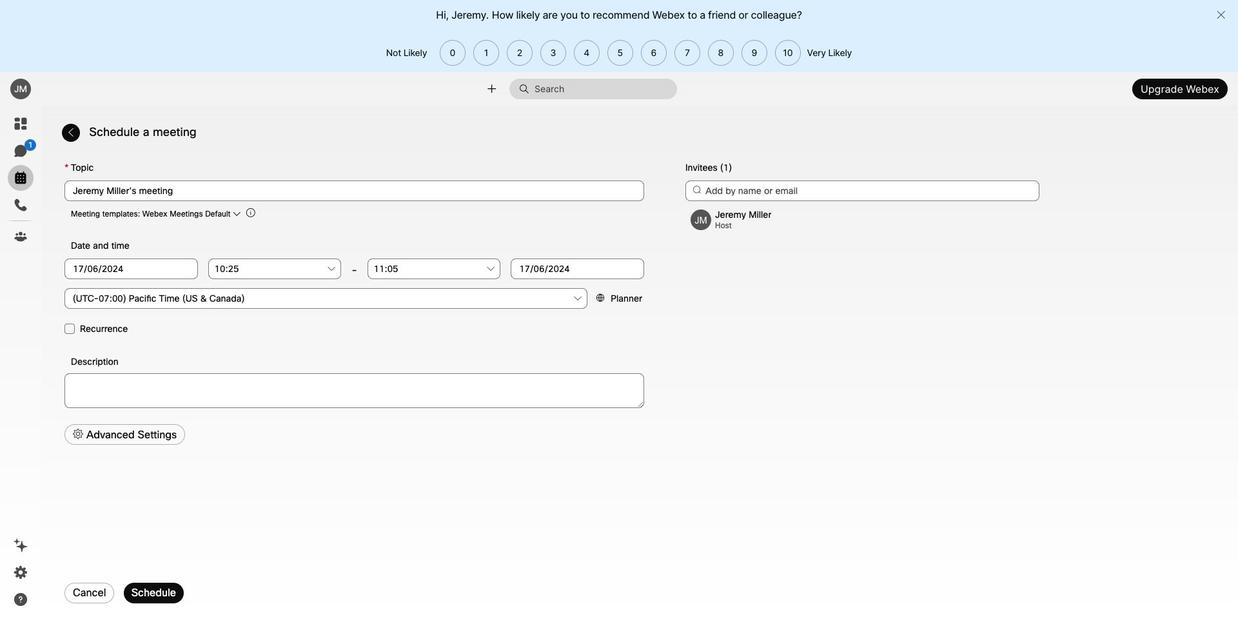 Task type: describe. For each thing, give the bounding box(es) containing it.
connect people image
[[486, 83, 498, 95]]

wrapper image
[[519, 84, 535, 94]]

teams, has no new notifications image
[[13, 229, 28, 244]]

dashboard image
[[13, 116, 28, 132]]



Task type: locate. For each thing, give the bounding box(es) containing it.
how likely are you to recommend webex to a friend or colleague? score webex from 0 to 10, 0 is not likely and 10 is very likely. toolbar
[[436, 40, 801, 66]]

what's new image
[[13, 538, 28, 553]]

webex tab list
[[8, 111, 36, 250]]

help image
[[13, 592, 28, 607]]

calls image
[[13, 197, 28, 213]]

close rating section image
[[1216, 10, 1226, 20]]

wrapper image
[[13, 143, 28, 159]]

settings image
[[13, 565, 28, 580]]

navigation
[[0, 106, 41, 624]]

meetings image
[[13, 170, 28, 186]]



Task type: vqa. For each thing, say whether or not it's contained in the screenshot.
the Dashboard Icon
yes



